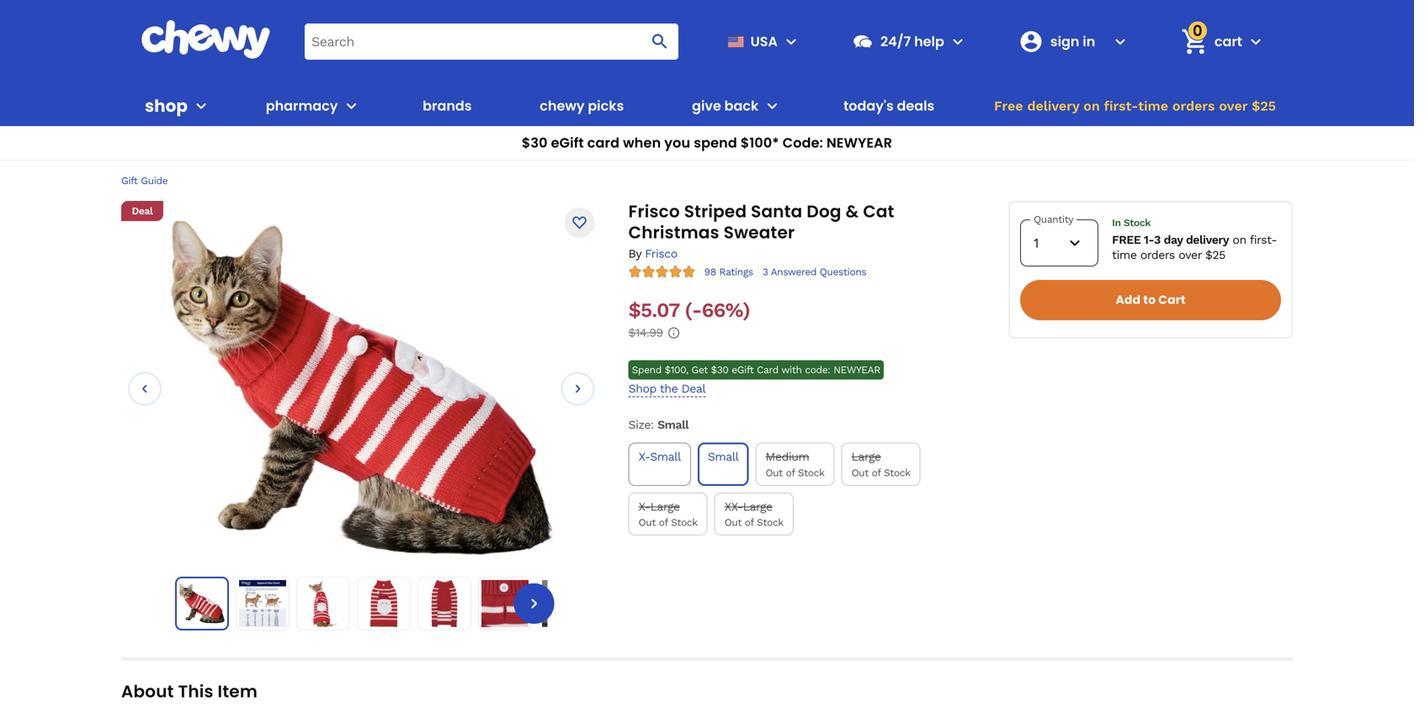 Task type: locate. For each thing, give the bounding box(es) containing it.
0 vertical spatial delivery
[[1027, 98, 1079, 114]]

0 vertical spatial x-
[[639, 451, 650, 464]]

$14.99
[[628, 326, 663, 340]]

0 horizontal spatial deal
[[132, 205, 153, 217]]

over down day
[[1179, 248, 1202, 262]]

1 vertical spatial newyear
[[833, 365, 880, 376]]

1 vertical spatial in
[[1112, 217, 1121, 229]]

1 horizontal spatial delivery
[[1186, 233, 1229, 247]]

give back
[[692, 96, 759, 115]]

0 horizontal spatial delivery
[[1027, 98, 1079, 114]]

large inside large out of stock
[[851, 451, 881, 464]]

$25 down cart menu image
[[1252, 98, 1276, 114]]

list
[[175, 577, 593, 631]]

out down x-small button at the bottom of the page
[[639, 517, 656, 529]]

large right medium out of stock
[[851, 451, 881, 464]]

spend $100, get $30 egift card with code: newyear shop the deal
[[628, 365, 880, 396]]

1 vertical spatial orders
[[1140, 248, 1175, 262]]

1 horizontal spatial deal
[[681, 382, 706, 396]]

0 vertical spatial deal
[[132, 205, 153, 217]]

of down small button
[[745, 517, 754, 529]]

x-
[[639, 451, 650, 464], [639, 500, 650, 514]]

0
[[1193, 20, 1203, 41]]

large inside x-large out of stock
[[650, 500, 680, 514]]

frisco up by frisco
[[628, 200, 680, 223]]

delivery right free
[[1027, 98, 1079, 114]]

back
[[724, 96, 759, 115]]

large
[[851, 451, 881, 464], [650, 500, 680, 514], [743, 500, 772, 514]]

guide
[[141, 175, 168, 187]]

98
[[704, 266, 716, 278]]

out inside medium out of stock
[[766, 467, 783, 479]]

large down x-small button at the bottom of the page
[[650, 500, 680, 514]]

of
[[786, 467, 795, 479], [872, 467, 881, 479], [659, 517, 668, 529], [745, 517, 754, 529]]

1 horizontal spatial first-
[[1250, 233, 1277, 247]]

you
[[664, 133, 690, 152]]

in right sign
[[1083, 32, 1095, 51]]

24/7 help
[[880, 32, 944, 51]]

small
[[657, 418, 689, 432], [650, 451, 681, 464], [708, 451, 739, 464]]

$30 right get
[[711, 365, 728, 376]]

ratings
[[719, 266, 753, 278]]

$30 down chewy
[[522, 133, 548, 152]]

over
[[1219, 98, 1248, 114], [1179, 248, 1202, 262]]

stock inside xx-large out of stock
[[757, 517, 783, 529]]

0 horizontal spatial $25
[[1205, 248, 1225, 262]]

0 vertical spatial 3
[[1154, 233, 1161, 247]]

0 horizontal spatial first-
[[1104, 98, 1138, 114]]

shop
[[145, 94, 188, 118]]

of right medium out of stock
[[872, 467, 881, 479]]

xx-large out of stock
[[724, 500, 783, 529]]

deal inside spend $100, get $30 egift card with code: newyear shop the deal
[[681, 382, 706, 396]]

items image
[[1179, 27, 1209, 56]]

over down cart
[[1219, 98, 1248, 114]]

on right day
[[1233, 233, 1246, 247]]

large inside xx-large out of stock
[[743, 500, 772, 514]]

time
[[1138, 98, 1168, 114], [1112, 248, 1137, 262]]

orders inside on first- time orders over $25
[[1140, 248, 1175, 262]]

1 horizontal spatial on
[[1233, 233, 1246, 247]]

$30 inside site banner
[[522, 133, 548, 152]]

over inside on first- time orders over $25
[[1179, 248, 1202, 262]]

0 horizontal spatial 3
[[762, 266, 768, 278]]

orders down items image
[[1172, 98, 1215, 114]]

0 horizontal spatial egift
[[551, 133, 584, 152]]

1 x- from the top
[[639, 451, 650, 464]]

egift
[[551, 133, 584, 152], [732, 365, 754, 376]]

$30 inside spend $100, get $30 egift card with code: newyear shop the deal
[[711, 365, 728, 376]]

brands link
[[416, 86, 478, 126]]

frisco inside frisco striped santa dog & cat christmas sweater
[[628, 200, 680, 223]]

1 vertical spatial frisco striped santa dog & cat christmas sweater, small slide 1 of 10 image
[[179, 582, 225, 627]]

newyear inside spend $100, get $30 egift card with code: newyear shop the deal
[[833, 365, 880, 376]]

0 vertical spatial $30
[[522, 133, 548, 152]]

free
[[1112, 233, 1141, 247]]

delivery inside button
[[1027, 98, 1079, 114]]

small button
[[698, 443, 749, 486]]

egift inside spend $100, get $30 egift card with code: newyear shop the deal
[[732, 365, 754, 376]]

the
[[660, 382, 678, 396]]

2 horizontal spatial large
[[851, 451, 881, 464]]

help menu image
[[948, 31, 968, 52]]

0 horizontal spatial on
[[1084, 98, 1100, 114]]

1 vertical spatial menu image
[[191, 96, 211, 116]]

x- for large
[[639, 500, 650, 514]]

today's deals link
[[837, 86, 941, 126]]

0 vertical spatial in
[[1083, 32, 1095, 51]]

out down xx-
[[724, 517, 742, 529]]

small down size : small
[[650, 451, 681, 464]]

0 vertical spatial on
[[1084, 98, 1100, 114]]

in
[[1083, 32, 1095, 51], [1112, 217, 1121, 229]]

1 vertical spatial over
[[1179, 248, 1202, 262]]

cart
[[1214, 32, 1242, 51]]

first- inside button
[[1104, 98, 1138, 114]]

1 horizontal spatial over
[[1219, 98, 1248, 114]]

free 1-3 day delivery
[[1112, 233, 1229, 247]]

$14.99 text field
[[628, 326, 663, 341]]

1 vertical spatial first-
[[1250, 233, 1277, 247]]

newyear inside site banner
[[827, 133, 892, 152]]

pharmacy menu image
[[341, 96, 361, 116]]

medium
[[766, 451, 809, 464]]

group
[[625, 440, 985, 539]]

1 vertical spatial deal
[[681, 382, 706, 396]]

today's
[[843, 96, 894, 115]]

out
[[766, 467, 783, 479], [851, 467, 869, 479], [639, 517, 656, 529], [724, 517, 742, 529]]

0 vertical spatial menu image
[[781, 31, 801, 52]]

1 vertical spatial frisco
[[645, 247, 677, 261]]

$5.07 (-66%) text field
[[628, 298, 750, 322]]

of down medium
[[786, 467, 795, 479]]

out right medium out of stock
[[851, 467, 869, 479]]

x- inside x-large out of stock
[[639, 500, 650, 514]]

of inside large out of stock
[[872, 467, 881, 479]]

about this item
[[121, 681, 258, 704]]

x-large out of stock
[[639, 500, 698, 529]]

first-
[[1104, 98, 1138, 114], [1250, 233, 1277, 247]]

egift inside site banner
[[551, 133, 584, 152]]

1 vertical spatial x-
[[639, 500, 650, 514]]

newyear right code:
[[833, 365, 880, 376]]

add
[[1116, 292, 1141, 308]]

first- inside on first- time orders over $25
[[1250, 233, 1277, 247]]

newyear
[[827, 133, 892, 152], [833, 365, 880, 376]]

card
[[587, 133, 620, 152]]

0 vertical spatial first-
[[1104, 98, 1138, 114]]

frisco striped santa dog & cat christmas sweater
[[628, 200, 894, 245]]

menu image inside usa dropdown button
[[781, 31, 801, 52]]

0 vertical spatial time
[[1138, 98, 1168, 114]]

0 horizontal spatial menu image
[[191, 96, 211, 116]]

gift guide
[[121, 175, 168, 187]]

stock inside large out of stock
[[884, 467, 910, 479]]

menu image
[[781, 31, 801, 52], [191, 96, 211, 116]]

chewy
[[540, 96, 585, 115]]

3 inside button
[[762, 266, 768, 278]]

0 vertical spatial newyear
[[827, 133, 892, 152]]

size : small
[[628, 418, 689, 432]]

frisco striped santa dog & cat christmas sweater, small slide 1 of 10 image
[[170, 219, 553, 556], [179, 582, 225, 627]]

day
[[1164, 233, 1183, 247]]

0 horizontal spatial over
[[1179, 248, 1202, 262]]

large down small button
[[743, 500, 772, 514]]

small up xx-
[[708, 451, 739, 464]]

0 vertical spatial over
[[1219, 98, 1248, 114]]

of down x-small button at the bottom of the page
[[659, 517, 668, 529]]

1 horizontal spatial time
[[1138, 98, 1168, 114]]

1 vertical spatial on
[[1233, 233, 1246, 247]]

$25 down 'free 1-3 day delivery'
[[1205, 248, 1225, 262]]

pharmacy
[[266, 96, 338, 115]]

$25 inside button
[[1252, 98, 1276, 114]]

sign in link
[[1012, 21, 1107, 62]]

2 x- from the top
[[639, 500, 650, 514]]

newyear down today's
[[827, 133, 892, 152]]

1 horizontal spatial in
[[1112, 217, 1121, 229]]

$25 inside on first- time orders over $25
[[1205, 248, 1225, 262]]

menu image right shop
[[191, 96, 211, 116]]

0 horizontal spatial $30
[[522, 133, 548, 152]]

add to cart
[[1116, 292, 1186, 308]]

orders
[[1172, 98, 1215, 114], [1140, 248, 1175, 262]]

1 vertical spatial $25
[[1205, 248, 1225, 262]]

0 vertical spatial frisco striped santa dog & cat christmas sweater, small slide 1 of 10 image
[[170, 219, 553, 556]]

1 vertical spatial time
[[1112, 248, 1137, 262]]

1 vertical spatial $30
[[711, 365, 728, 376]]

account menu image
[[1110, 31, 1130, 52]]

0 vertical spatial egift
[[551, 133, 584, 152]]

$30
[[522, 133, 548, 152], [711, 365, 728, 376]]

$100*
[[741, 133, 779, 152]]

card
[[757, 365, 779, 376]]

1 vertical spatial 3
[[762, 266, 768, 278]]

0 horizontal spatial in
[[1083, 32, 1095, 51]]

delivery right day
[[1186, 233, 1229, 247]]

frisco down christmas
[[645, 247, 677, 261]]

cart menu image
[[1246, 31, 1266, 52]]

over inside button
[[1219, 98, 1248, 114]]

0 horizontal spatial time
[[1112, 248, 1137, 262]]

on down the sign in
[[1084, 98, 1100, 114]]

deal
[[132, 205, 153, 217], [681, 382, 706, 396]]

menu image right usa
[[781, 31, 801, 52]]

x- inside button
[[639, 451, 650, 464]]

0 horizontal spatial large
[[650, 500, 680, 514]]

small inside button
[[708, 451, 739, 464]]

out down medium
[[766, 467, 783, 479]]

x- down size
[[639, 451, 650, 464]]

1 horizontal spatial $30
[[711, 365, 728, 376]]

1 vertical spatial egift
[[732, 365, 754, 376]]

0 vertical spatial $25
[[1252, 98, 1276, 114]]

of inside medium out of stock
[[786, 467, 795, 479]]

site banner
[[0, 0, 1414, 161]]

when
[[623, 133, 661, 152]]

3 left day
[[1154, 233, 1161, 247]]

frisco striped santa dog & cat christmas sweater, small slide 1 of 10 image inside carousel-slider region
[[170, 219, 553, 556]]

0 vertical spatial frisco
[[628, 200, 680, 223]]

Search text field
[[305, 23, 678, 60]]

menu image inside shop dropdown button
[[191, 96, 211, 116]]

1 horizontal spatial menu image
[[781, 31, 801, 52]]

deals
[[897, 96, 935, 115]]

1 horizontal spatial $25
[[1252, 98, 1276, 114]]

Product search field
[[305, 23, 678, 60]]

orders down "1-"
[[1140, 248, 1175, 262]]

egift left the card
[[551, 133, 584, 152]]

0 vertical spatial orders
[[1172, 98, 1215, 114]]

deal down get
[[681, 382, 706, 396]]

in up free
[[1112, 217, 1121, 229]]

frisco link
[[645, 247, 677, 261]]

small right the :
[[657, 418, 689, 432]]

deal down gift guide
[[132, 205, 153, 217]]

egift left card
[[732, 365, 754, 376]]

gift guide link
[[121, 175, 168, 187]]

1 horizontal spatial egift
[[732, 365, 754, 376]]

cat
[[863, 200, 894, 223]]

1 horizontal spatial 3
[[1154, 233, 1161, 247]]

$30 egift card when you spend $100* code: newyear
[[522, 133, 892, 152]]

x- down x-small button at the bottom of the page
[[639, 500, 650, 514]]

1 horizontal spatial large
[[743, 500, 772, 514]]

frisco striped santa dog & cat christmas sweater, small slide 5 of 10 image
[[421, 581, 468, 628]]

delivery
[[1027, 98, 1079, 114], [1186, 233, 1229, 247]]

3 left answered on the right top of the page
[[762, 266, 768, 278]]

chewy support image
[[852, 31, 874, 52]]



Task type: vqa. For each thing, say whether or not it's contained in the screenshot.
the left $30
yes



Task type: describe. For each thing, give the bounding box(es) containing it.
$5.07
[[628, 298, 679, 322]]

submit search image
[[650, 31, 670, 52]]

by frisco
[[628, 247, 677, 261]]

questions
[[820, 266, 866, 278]]

cart
[[1158, 292, 1186, 308]]

dog
[[807, 200, 841, 223]]

about
[[121, 681, 174, 704]]

pharmacy link
[[259, 86, 338, 126]]

out inside x-large out of stock
[[639, 517, 656, 529]]

get
[[691, 365, 708, 376]]

large for x-large
[[650, 500, 680, 514]]

add to cart button
[[1020, 280, 1281, 321]]

menu image for shop dropdown button
[[191, 96, 211, 116]]

time inside on first- time orders over $25
[[1112, 248, 1137, 262]]

&
[[846, 200, 859, 223]]

1 vertical spatial delivery
[[1186, 233, 1229, 247]]

spend
[[694, 133, 737, 152]]

of inside x-large out of stock
[[659, 517, 668, 529]]

large for xx-large
[[743, 500, 772, 514]]

24/7
[[880, 32, 911, 51]]

brands
[[423, 96, 472, 115]]

to
[[1143, 292, 1156, 308]]

carousel-slider region
[[128, 219, 595, 560]]

in stock
[[1112, 217, 1151, 229]]

shop
[[628, 382, 656, 396]]

xx-
[[724, 500, 743, 514]]

item
[[218, 681, 258, 704]]

stock inside medium out of stock
[[798, 467, 825, 479]]

usa
[[750, 32, 778, 51]]

size
[[628, 418, 651, 432]]

large out of stock
[[851, 451, 910, 479]]

in inside site banner
[[1083, 32, 1095, 51]]

on inside button
[[1084, 98, 1100, 114]]

stock inside x-large out of stock
[[671, 517, 698, 529]]

free
[[994, 98, 1023, 114]]

free delivery on first-time orders over $25 button
[[989, 86, 1281, 126]]

frisco striped santa dog & cat christmas sweater, small slide 3 of 10 image
[[300, 581, 347, 628]]

free delivery on first-time orders over $25
[[994, 98, 1276, 114]]

3 answered questions
[[762, 266, 866, 278]]

out inside large out of stock
[[851, 467, 869, 479]]

:
[[651, 418, 654, 432]]

x-small
[[639, 451, 681, 464]]

spend
[[632, 365, 661, 376]]

orders inside button
[[1172, 98, 1215, 114]]

sign in
[[1050, 32, 1095, 51]]

christmas
[[628, 221, 719, 245]]

give
[[692, 96, 721, 115]]

out inside xx-large out of stock
[[724, 517, 742, 529]]

on inside on first- time orders over $25
[[1233, 233, 1246, 247]]

help
[[914, 32, 944, 51]]

98 ratings button
[[704, 265, 753, 279]]

give back menu image
[[762, 96, 782, 116]]

x- for small
[[639, 451, 650, 464]]

98 ratings
[[704, 266, 753, 278]]

group containing x-small
[[625, 440, 985, 539]]

on first- time orders over $25
[[1112, 233, 1277, 262]]

$5.07 (-66%)
[[628, 298, 750, 322]]

with
[[781, 365, 802, 376]]

gift
[[121, 175, 138, 187]]

striped
[[684, 200, 747, 223]]

picks
[[588, 96, 624, 115]]

sign
[[1050, 32, 1079, 51]]

frisco striped santa dog & cat christmas sweater, small slide 7 of 10 image
[[542, 581, 589, 628]]

chewy picks
[[540, 96, 624, 115]]

x-small button
[[628, 443, 691, 486]]

chewy home image
[[141, 20, 271, 59]]

66%)
[[702, 298, 750, 322]]

menu image for usa dropdown button
[[781, 31, 801, 52]]

24/7 help link
[[845, 21, 944, 62]]

by
[[628, 247, 641, 261]]

$100,
[[665, 365, 688, 376]]

small inside button
[[650, 451, 681, 464]]

3 answered questions button
[[757, 265, 866, 279]]

(-
[[685, 298, 702, 322]]

this
[[178, 681, 213, 704]]

1-
[[1144, 233, 1154, 247]]

sweater
[[724, 221, 795, 245]]

frisco striped santa dog & cat christmas sweater, small slide 6 of 10 image
[[481, 581, 529, 628]]

newyear for $30 egift card when you spend $100* code: newyear
[[827, 133, 892, 152]]

medium out of stock
[[766, 451, 825, 479]]

answered
[[771, 266, 817, 278]]

shop button
[[145, 86, 211, 126]]

shop the deal button
[[628, 382, 706, 398]]

frisco striped santa dog & cat christmas sweater, small slide 4 of 10 image
[[360, 581, 407, 628]]

santa
[[751, 200, 803, 223]]

of inside xx-large out of stock
[[745, 517, 754, 529]]

give back link
[[685, 86, 759, 126]]

chewy picks link
[[533, 86, 631, 126]]

code:
[[783, 133, 823, 152]]

frisco striped santa dog & cat christmas sweater, small slide 2 of 10 image
[[239, 581, 286, 628]]

usa button
[[720, 21, 801, 62]]

newyear for spend $100, get $30 egift card with code: newyear shop the deal
[[833, 365, 880, 376]]

time inside button
[[1138, 98, 1168, 114]]

code:
[[805, 365, 830, 376]]

today's deals
[[843, 96, 935, 115]]



